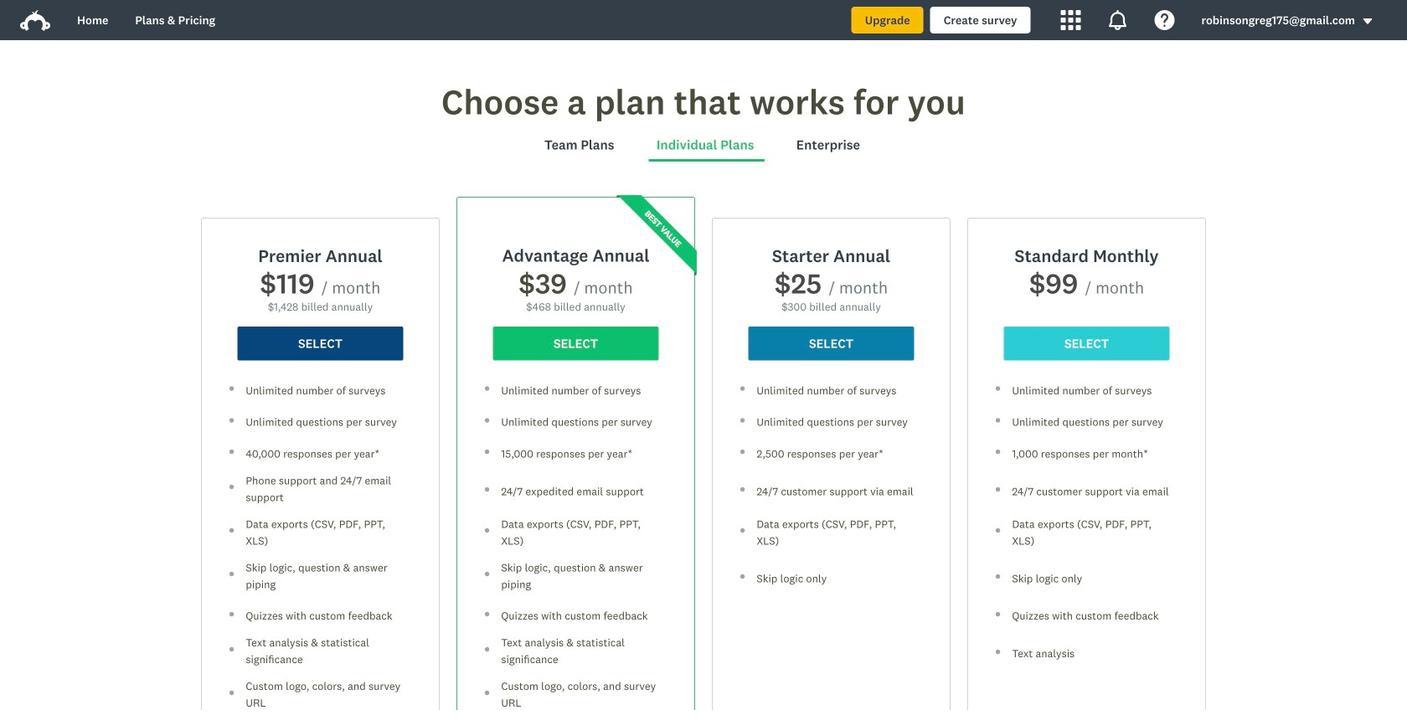 Task type: describe. For each thing, give the bounding box(es) containing it.
1 products icon image from the left
[[1061, 10, 1082, 30]]

surveymonkey logo image
[[20, 10, 50, 31]]

help icon image
[[1155, 10, 1175, 30]]



Task type: locate. For each thing, give the bounding box(es) containing it.
dropdown arrow image
[[1363, 15, 1374, 27]]

1 horizontal spatial products icon image
[[1108, 10, 1128, 30]]

2 products icon image from the left
[[1108, 10, 1128, 30]]

products icon image
[[1061, 10, 1082, 30], [1108, 10, 1128, 30]]

0 horizontal spatial products icon image
[[1061, 10, 1082, 30]]



Task type: vqa. For each thing, say whether or not it's contained in the screenshot.
Help Icon
yes



